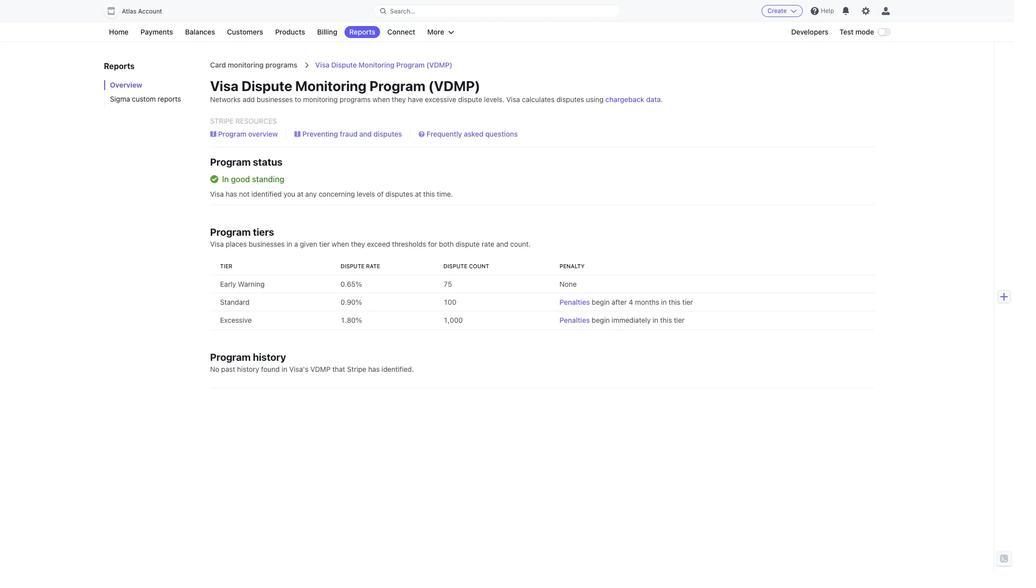 Task type: locate. For each thing, give the bounding box(es) containing it.
2 penalties from the top
[[560, 316, 590, 325]]

1 vertical spatial reports
[[104, 62, 135, 71]]

(vdmp)
[[427, 61, 453, 69], [429, 78, 481, 94]]

1 vertical spatial disputes
[[374, 130, 402, 138]]

(vdmp) inside visa dispute monitoring program (vdmp) networks add businesses to monitoring programs when they have excessive dispute levels. visa calculates disputes using chargeback data .
[[429, 78, 481, 94]]

excessive
[[220, 316, 252, 325]]

fraud
[[340, 130, 358, 138]]

begin
[[592, 298, 610, 307], [592, 316, 610, 325]]

1 vertical spatial monitoring
[[295, 78, 367, 94]]

custom
[[132, 95, 156, 103]]

rate up count
[[482, 240, 495, 249]]

0 vertical spatial has
[[226, 190, 237, 198]]

and left count.
[[497, 240, 509, 249]]

penalties link for begin after 4 months in this tier
[[560, 298, 590, 307]]

in
[[287, 240, 292, 249], [661, 298, 667, 307], [653, 316, 659, 325], [282, 365, 287, 374]]

in right 'months'
[[661, 298, 667, 307]]

in right found
[[282, 365, 287, 374]]

time.
[[437, 190, 453, 198]]

they
[[392, 95, 406, 104], [351, 240, 365, 249]]

sigma
[[110, 95, 130, 103]]

to
[[295, 95, 301, 104]]

rate
[[482, 240, 495, 249], [366, 263, 380, 270]]

monitoring up to
[[295, 78, 367, 94]]

Search… search field
[[374, 5, 620, 17]]

test mode
[[840, 28, 875, 36]]

stripe down networks
[[210, 117, 234, 125]]

2 begin from the top
[[592, 316, 610, 325]]

monitoring inside visa dispute monitoring program (vdmp) networks add businesses to monitoring programs when they have excessive dispute levels. visa calculates disputes using chargeback data .
[[303, 95, 338, 104]]

0 vertical spatial and
[[360, 130, 372, 138]]

0 horizontal spatial rate
[[366, 263, 380, 270]]

program down "stripe resources"
[[218, 130, 247, 138]]

program overview link
[[210, 129, 278, 139]]

program inside program tiers visa places businesses in a given tier when they exceed thresholds for both dispute rate and count.
[[210, 226, 251, 238]]

search…
[[390, 7, 416, 15]]

1 vertical spatial dispute
[[456, 240, 480, 249]]

1 vertical spatial tier
[[683, 298, 693, 307]]

connect link
[[383, 26, 421, 38]]

chargeback data link
[[606, 95, 661, 104]]

at left any
[[297, 190, 304, 198]]

places
[[226, 240, 247, 249]]

0 vertical spatial they
[[392, 95, 406, 104]]

thresholds
[[392, 240, 426, 249]]

1 vertical spatial and
[[497, 240, 509, 249]]

sigma custom reports
[[110, 95, 181, 103]]

status
[[253, 156, 283, 168]]

0 vertical spatial monitoring
[[359, 61, 395, 69]]

not
[[239, 190, 250, 198]]

0 vertical spatial begin
[[592, 298, 610, 307]]

preventing fraud and disputes link
[[295, 129, 402, 139]]

penalties
[[560, 298, 590, 307], [560, 316, 590, 325]]

0 vertical spatial (vdmp)
[[427, 61, 453, 69]]

businesses down tiers
[[249, 240, 285, 249]]

monitoring inside visa dispute monitoring program (vdmp) networks add businesses to monitoring programs when they have excessive dispute levels. visa calculates disputes using chargeback data .
[[295, 78, 367, 94]]

dispute
[[331, 61, 357, 69], [242, 78, 292, 94], [341, 263, 365, 270], [444, 263, 468, 270]]

reports
[[349, 28, 376, 36], [104, 62, 135, 71]]

1 horizontal spatial rate
[[482, 240, 495, 249]]

stripe right that at the left of page
[[347, 365, 367, 374]]

1 vertical spatial they
[[351, 240, 365, 249]]

standard
[[220, 298, 250, 307]]

1 horizontal spatial they
[[392, 95, 406, 104]]

balances link
[[180, 26, 220, 38]]

1 horizontal spatial programs
[[340, 95, 371, 104]]

history
[[253, 352, 286, 363], [237, 365, 259, 374]]

disputes right of
[[386, 190, 413, 198]]

disputes left using
[[557, 95, 584, 104]]

no
[[210, 365, 219, 374]]

dispute inside program tiers visa places businesses in a given tier when they exceed thresholds for both dispute rate and count.
[[456, 240, 480, 249]]

program inside program history no past history found in visa's vdmp that stripe has identified.
[[210, 352, 251, 363]]

1 vertical spatial rate
[[366, 263, 380, 270]]

given
[[300, 240, 317, 249]]

account
[[138, 8, 162, 15]]

0 vertical spatial reports
[[349, 28, 376, 36]]

program status
[[210, 156, 283, 168]]

reports up overview
[[104, 62, 135, 71]]

program inside visa dispute monitoring program (vdmp) networks add businesses to monitoring programs when they have excessive dispute levels. visa calculates disputes using chargeback data .
[[370, 78, 426, 94]]

this left time.
[[423, 190, 435, 198]]

this right 'months'
[[669, 298, 681, 307]]

1 begin from the top
[[592, 298, 610, 307]]

dispute left levels.
[[458, 95, 482, 104]]

program inside 'link'
[[218, 130, 247, 138]]

they left exceed
[[351, 240, 365, 249]]

frequently asked questions
[[427, 130, 518, 138]]

balances
[[185, 28, 215, 36]]

1 horizontal spatial has
[[368, 365, 380, 374]]

program overview
[[218, 130, 278, 138]]

rate inside program tiers visa places businesses in a given tier when they exceed thresholds for both dispute rate and count.
[[482, 240, 495, 249]]

home
[[109, 28, 129, 36]]

penalty
[[560, 263, 585, 270]]

more button
[[423, 26, 460, 38]]

monitoring right to
[[303, 95, 338, 104]]

1 penalties from the top
[[560, 298, 590, 307]]

resources
[[236, 117, 277, 125]]

tier right given
[[319, 240, 330, 249]]

(vdmp) up the excessive
[[429, 78, 481, 94]]

1 penalties link from the top
[[560, 298, 590, 307]]

dispute inside visa dispute monitoring program (vdmp) networks add businesses to monitoring programs when they have excessive dispute levels. visa calculates disputes using chargeback data .
[[458, 95, 482, 104]]

0 vertical spatial penalties link
[[560, 298, 590, 307]]

visa right levels.
[[507, 95, 520, 104]]

1 vertical spatial stripe
[[347, 365, 367, 374]]

0 horizontal spatial stripe
[[210, 117, 234, 125]]

for
[[428, 240, 437, 249]]

mode
[[856, 28, 875, 36]]

rate down exceed
[[366, 263, 380, 270]]

visa up networks
[[210, 78, 239, 94]]

1 horizontal spatial monitoring
[[303, 95, 338, 104]]

dispute down billing link
[[331, 61, 357, 69]]

overview link
[[104, 80, 184, 90]]

0 vertical spatial this
[[423, 190, 435, 198]]

1 horizontal spatial at
[[415, 190, 422, 198]]

businesses inside program tiers visa places businesses in a given tier when they exceed thresholds for both dispute rate and count.
[[249, 240, 285, 249]]

programs up preventing fraud and disputes
[[340, 95, 371, 104]]

identified.
[[382, 365, 414, 374]]

dispute right both
[[456, 240, 480, 249]]

you
[[284, 190, 295, 198]]

has inside program history no past history found in visa's vdmp that stripe has identified.
[[368, 365, 380, 374]]

in good standing
[[222, 175, 284, 184]]

(vdmp) up visa dispute monitoring program (vdmp) networks add businesses to monitoring programs when they have excessive dispute levels. visa calculates disputes using chargeback data .
[[427, 61, 453, 69]]

program down connect link
[[396, 61, 425, 69]]

in inside program history no past history found in visa's vdmp that stripe has identified.
[[282, 365, 287, 374]]

programs down products link
[[266, 61, 297, 69]]

0 vertical spatial disputes
[[557, 95, 584, 104]]

begin for immediately
[[592, 316, 610, 325]]

0 horizontal spatial at
[[297, 190, 304, 198]]

at
[[297, 190, 304, 198], [415, 190, 422, 198]]

0 horizontal spatial when
[[332, 240, 349, 249]]

reports right billing
[[349, 28, 376, 36]]

2 penalties link from the top
[[560, 316, 590, 325]]

history up found
[[253, 352, 286, 363]]

developers
[[792, 28, 829, 36]]

1 vertical spatial businesses
[[249, 240, 285, 249]]

0 horizontal spatial and
[[360, 130, 372, 138]]

program up have
[[370, 78, 426, 94]]

0 vertical spatial stripe
[[210, 117, 234, 125]]

75
[[444, 280, 452, 289]]

visa down in
[[210, 190, 224, 198]]

monitoring down reports link
[[359, 61, 395, 69]]

in down 'months'
[[653, 316, 659, 325]]

more
[[428, 28, 445, 36]]

1 vertical spatial penalties
[[560, 316, 590, 325]]

businesses left to
[[257, 95, 293, 104]]

2 vertical spatial tier
[[674, 316, 685, 325]]

0 horizontal spatial monitoring
[[228, 61, 264, 69]]

businesses
[[257, 95, 293, 104], [249, 240, 285, 249]]

begin left after
[[592, 298, 610, 307]]

begin left immediately
[[592, 316, 610, 325]]

and
[[360, 130, 372, 138], [497, 240, 509, 249]]

1.80%
[[341, 316, 362, 325]]

businesses inside visa dispute monitoring program (vdmp) networks add businesses to monitoring programs when they have excessive dispute levels. visa calculates disputes using chargeback data .
[[257, 95, 293, 104]]

in left a
[[287, 240, 292, 249]]

history right past
[[237, 365, 259, 374]]

when inside program tiers visa places businesses in a given tier when they exceed thresholds for both dispute rate and count.
[[332, 240, 349, 249]]

0 vertical spatial penalties
[[560, 298, 590, 307]]

0 vertical spatial tier
[[319, 240, 330, 249]]

when up dispute rate
[[332, 240, 349, 249]]

disputes right fraud
[[374, 130, 402, 138]]

0 vertical spatial dispute
[[458, 95, 482, 104]]

and right fraud
[[360, 130, 372, 138]]

1 vertical spatial history
[[237, 365, 259, 374]]

visa down billing link
[[315, 61, 330, 69]]

this right immediately
[[661, 316, 672, 325]]

1 horizontal spatial and
[[497, 240, 509, 249]]

1 vertical spatial programs
[[340, 95, 371, 104]]

tier right 'months'
[[683, 298, 693, 307]]

program up past
[[210, 352, 251, 363]]

0 horizontal spatial they
[[351, 240, 365, 249]]

1 vertical spatial when
[[332, 240, 349, 249]]

visa has not identified you at any concerning levels of disputes at this time.
[[210, 190, 453, 198]]

monitoring right card
[[228, 61, 264, 69]]

asked
[[464, 130, 484, 138]]

0 vertical spatial rate
[[482, 240, 495, 249]]

1 vertical spatial monitoring
[[303, 95, 338, 104]]

a
[[294, 240, 298, 249]]

Search… text field
[[374, 5, 620, 17]]

1 vertical spatial this
[[669, 298, 681, 307]]

0 vertical spatial when
[[373, 95, 390, 104]]

in inside program tiers visa places businesses in a given tier when they exceed thresholds for both dispute rate and count.
[[287, 240, 292, 249]]

card monitoring programs link
[[210, 61, 297, 69]]

at left time.
[[415, 190, 422, 198]]

tier
[[220, 263, 232, 270]]

program tiers visa places businesses in a given tier when they exceed thresholds for both dispute rate and count.
[[210, 226, 531, 249]]

0 vertical spatial businesses
[[257, 95, 293, 104]]

excessive
[[425, 95, 456, 104]]

1 horizontal spatial reports
[[349, 28, 376, 36]]

they left have
[[392, 95, 406, 104]]

has left not
[[226, 190, 237, 198]]

frequently
[[427, 130, 462, 138]]

overview
[[248, 130, 278, 138]]

visa for visa has not identified you at any concerning levels of disputes at this time.
[[210, 190, 224, 198]]

dispute up add
[[242, 78, 292, 94]]

(vdmp) for visa dispute monitoring program (vdmp) networks add businesses to monitoring programs when they have excessive dispute levels. visa calculates disputes using chargeback data .
[[429, 78, 481, 94]]

disputes inside visa dispute monitoring program (vdmp) networks add businesses to monitoring programs when they have excessive dispute levels. visa calculates disputes using chargeback data .
[[557, 95, 584, 104]]

visa
[[315, 61, 330, 69], [210, 78, 239, 94], [507, 95, 520, 104], [210, 190, 224, 198], [210, 240, 224, 249]]

tier right immediately
[[674, 316, 685, 325]]

0 horizontal spatial programs
[[266, 61, 297, 69]]

good
[[231, 175, 250, 184]]

in
[[222, 175, 229, 184]]

1 horizontal spatial stripe
[[347, 365, 367, 374]]

tier
[[319, 240, 330, 249], [683, 298, 693, 307], [674, 316, 685, 325]]

when left have
[[373, 95, 390, 104]]

dispute rate
[[341, 263, 380, 270]]

monitoring
[[359, 61, 395, 69], [295, 78, 367, 94]]

(vdmp) for visa dispute monitoring program (vdmp)
[[427, 61, 453, 69]]

1 vertical spatial begin
[[592, 316, 610, 325]]

monitoring for visa dispute monitoring program (vdmp)
[[359, 61, 395, 69]]

1 vertical spatial has
[[368, 365, 380, 374]]

1 vertical spatial penalties link
[[560, 316, 590, 325]]

program up places
[[210, 226, 251, 238]]

1 horizontal spatial when
[[373, 95, 390, 104]]

has left identified.
[[368, 365, 380, 374]]

found
[[261, 365, 280, 374]]

1 vertical spatial (vdmp)
[[429, 78, 481, 94]]

dispute inside visa dispute monitoring program (vdmp) networks add businesses to monitoring programs when they have excessive dispute levels. visa calculates disputes using chargeback data .
[[242, 78, 292, 94]]

program up in
[[210, 156, 251, 168]]

disputes
[[557, 95, 584, 104], [374, 130, 402, 138], [386, 190, 413, 198]]

visa left places
[[210, 240, 224, 249]]

home link
[[104, 26, 134, 38]]

stripe inside program history no past history found in visa's vdmp that stripe has identified.
[[347, 365, 367, 374]]

2 at from the left
[[415, 190, 422, 198]]



Task type: describe. For each thing, give the bounding box(es) containing it.
monitoring for visa dispute monitoring program (vdmp) networks add businesses to monitoring programs when they have excessive dispute levels. visa calculates disputes using chargeback data .
[[295, 78, 367, 94]]

payments link
[[136, 26, 178, 38]]

visa for visa dispute monitoring program (vdmp)
[[315, 61, 330, 69]]

concerning
[[319, 190, 355, 198]]

2 vertical spatial disputes
[[386, 190, 413, 198]]

disputes inside preventing fraud and disputes link
[[374, 130, 402, 138]]

create
[[768, 7, 787, 15]]

exceed
[[367, 240, 390, 249]]

data
[[646, 95, 661, 104]]

penalties begin after 4 months in this tier
[[560, 298, 693, 307]]

notifications image
[[843, 7, 851, 15]]

.
[[661, 95, 663, 104]]

sigma custom reports link
[[104, 94, 184, 104]]

0 vertical spatial monitoring
[[228, 61, 264, 69]]

program for program overview
[[218, 130, 247, 138]]

visa dispute monitoring program (vdmp)
[[315, 61, 453, 69]]

overview
[[110, 81, 142, 89]]

frequently asked questions link
[[419, 129, 518, 139]]

when inside visa dispute monitoring program (vdmp) networks add businesses to monitoring programs when they have excessive dispute levels. visa calculates disputes using chargeback data .
[[373, 95, 390, 104]]

stripe resources
[[210, 117, 277, 125]]

connect
[[388, 28, 416, 36]]

programs inside visa dispute monitoring program (vdmp) networks add businesses to monitoring programs when they have excessive dispute levels. visa calculates disputes using chargeback data .
[[340, 95, 371, 104]]

dispute up 75
[[444, 263, 468, 270]]

billing
[[317, 28, 337, 36]]

4
[[629, 298, 633, 307]]

questions
[[486, 130, 518, 138]]

dispute for businesses
[[456, 240, 480, 249]]

count
[[469, 263, 489, 270]]

they inside visa dispute monitoring program (vdmp) networks add businesses to monitoring programs when they have excessive dispute levels. visa calculates disputes using chargeback data .
[[392, 95, 406, 104]]

count.
[[510, 240, 531, 249]]

reports link
[[344, 26, 381, 38]]

none
[[560, 280, 577, 289]]

atlas account
[[122, 8, 162, 15]]

card monitoring programs
[[210, 61, 297, 69]]

help
[[821, 7, 834, 15]]

visa for visa dispute monitoring program (vdmp) networks add businesses to monitoring programs when they have excessive dispute levels. visa calculates disputes using chargeback data .
[[210, 78, 239, 94]]

0 vertical spatial programs
[[266, 61, 297, 69]]

calculates
[[522, 95, 555, 104]]

program for program tiers visa places businesses in a given tier when they exceed thresholds for both dispute rate and count.
[[210, 226, 251, 238]]

program for program history no past history found in visa's vdmp that stripe has identified.
[[210, 352, 251, 363]]

penalties for penalties begin immediately in this tier
[[560, 316, 590, 325]]

have
[[408, 95, 423, 104]]

identified
[[252, 190, 282, 198]]

reports
[[158, 95, 181, 103]]

0.65%
[[341, 280, 362, 289]]

levels
[[357, 190, 375, 198]]

1 at from the left
[[297, 190, 304, 198]]

levels.
[[484, 95, 505, 104]]

0 horizontal spatial reports
[[104, 62, 135, 71]]

customers link
[[222, 26, 268, 38]]

past
[[221, 365, 235, 374]]

penalties link for begin immediately in this tier
[[560, 316, 590, 325]]

customers
[[227, 28, 263, 36]]

begin for after
[[592, 298, 610, 307]]

networks
[[210, 95, 241, 104]]

products
[[275, 28, 305, 36]]

tiers
[[253, 226, 274, 238]]

visa dispute monitoring program (vdmp) networks add businesses to monitoring programs when they have excessive dispute levels. visa calculates disputes using chargeback data .
[[210, 78, 663, 104]]

100
[[444, 298, 457, 307]]

dispute count
[[444, 263, 489, 270]]

penalties for penalties begin after 4 months in this tier
[[560, 298, 590, 307]]

using
[[586, 95, 604, 104]]

test
[[840, 28, 854, 36]]

visa's
[[289, 365, 309, 374]]

they inside program tiers visa places businesses in a given tier when they exceed thresholds for both dispute rate and count.
[[351, 240, 365, 249]]

and inside program tiers visa places businesses in a given tier when they exceed thresholds for both dispute rate and count.
[[497, 240, 509, 249]]

add
[[243, 95, 255, 104]]

program for program status
[[210, 156, 251, 168]]

both
[[439, 240, 454, 249]]

0 vertical spatial history
[[253, 352, 286, 363]]

0 horizontal spatial has
[[226, 190, 237, 198]]

products link
[[270, 26, 310, 38]]

payments
[[141, 28, 173, 36]]

of
[[377, 190, 384, 198]]

penalties begin immediately in this tier
[[560, 316, 685, 325]]

dispute for (vdmp)
[[458, 95, 482, 104]]

help button
[[807, 3, 838, 19]]

atlas account button
[[104, 4, 172, 18]]

developers link
[[787, 26, 834, 38]]

standing
[[252, 175, 284, 184]]

create button
[[762, 5, 803, 17]]

months
[[635, 298, 660, 307]]

early
[[220, 280, 236, 289]]

preventing
[[303, 130, 338, 138]]

early warning
[[220, 280, 265, 289]]

billing link
[[312, 26, 342, 38]]

atlas
[[122, 8, 137, 15]]

2 vertical spatial this
[[661, 316, 672, 325]]

immediately
[[612, 316, 651, 325]]

dispute up 0.65%
[[341, 263, 365, 270]]

program history no past history found in visa's vdmp that stripe has identified.
[[210, 352, 414, 374]]

vdmp
[[311, 365, 331, 374]]

visa inside program tiers visa places businesses in a given tier when they exceed thresholds for both dispute rate and count.
[[210, 240, 224, 249]]

tier inside program tiers visa places businesses in a given tier when they exceed thresholds for both dispute rate and count.
[[319, 240, 330, 249]]

card
[[210, 61, 226, 69]]

preventing fraud and disputes
[[303, 130, 402, 138]]



Task type: vqa. For each thing, say whether or not it's contained in the screenshot.
Program inside "LINK"
yes



